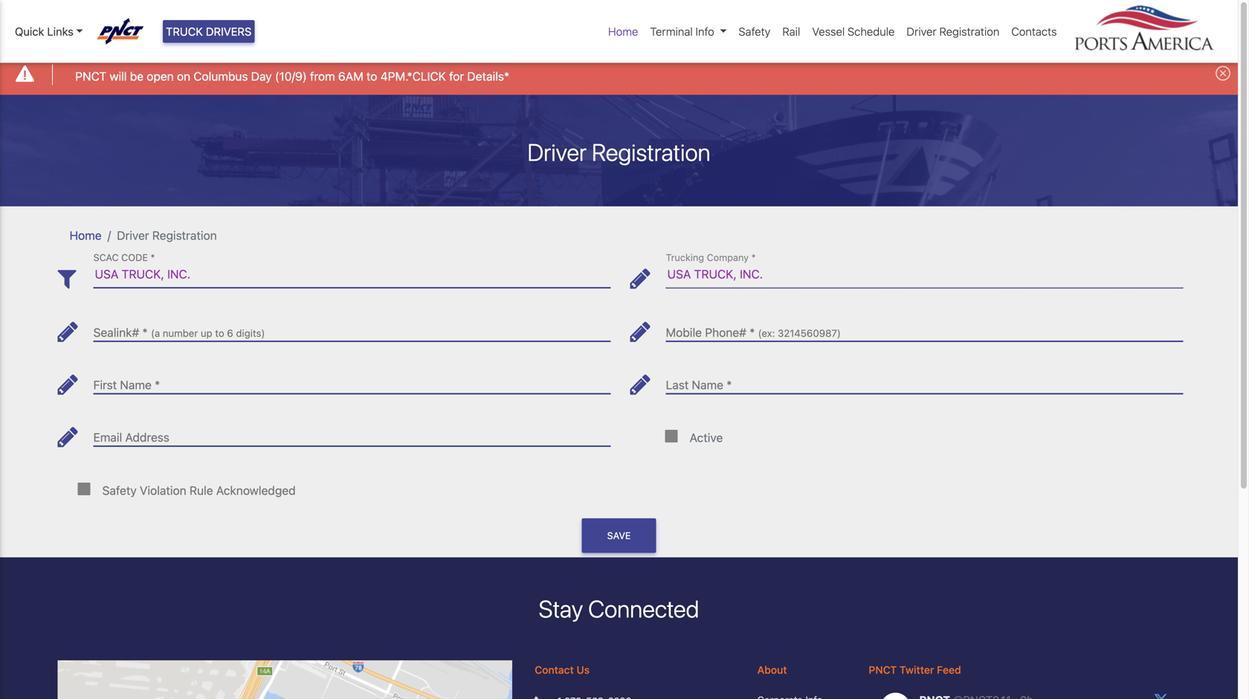 Task type: vqa. For each thing, say whether or not it's contained in the screenshot.
bottommost reefer
no



Task type: describe. For each thing, give the bounding box(es) containing it.
digits)
[[236, 327, 265, 339]]

email address
[[93, 430, 169, 445]]

code
[[121, 252, 148, 263]]

to inside "link"
[[367, 69, 377, 83]]

pnct will be open on columbus day (10/9) from 6am to 4pm.*click for details* alert
[[0, 55, 1238, 95]]

from
[[310, 69, 335, 83]]

vessel
[[812, 25, 845, 38]]

trucking company *
[[666, 252, 756, 263]]

Last Name * text field
[[666, 367, 1184, 394]]

terminal
[[650, 25, 693, 38]]

pnct for pnct will be open on columbus day (10/9) from 6am to 4pm.*click for details*
[[75, 69, 106, 83]]

quick links
[[15, 25, 74, 38]]

stay connected
[[539, 595, 699, 623]]

mobile
[[666, 325, 702, 340]]

* for scac code *
[[151, 252, 155, 263]]

last
[[666, 378, 689, 392]]

0 vertical spatial registration
[[940, 25, 1000, 38]]

save
[[607, 530, 631, 541]]

(ex:
[[758, 327, 775, 339]]

pnct for pnct twitter feed
[[869, 664, 897, 676]]

links
[[47, 25, 74, 38]]

sealink#
[[93, 325, 139, 340]]

info
[[696, 25, 715, 38]]

6am
[[338, 69, 364, 83]]

0 horizontal spatial home
[[70, 228, 102, 243]]

about
[[758, 664, 787, 676]]

1 vertical spatial driver registration
[[528, 138, 711, 166]]

will
[[110, 69, 127, 83]]

First Name * text field
[[93, 367, 611, 394]]

rail
[[783, 25, 801, 38]]

* for first name *
[[155, 378, 160, 392]]

violation
[[140, 483, 186, 497]]

2 vertical spatial driver registration
[[117, 228, 217, 243]]

last name *
[[666, 378, 732, 392]]

open
[[147, 69, 174, 83]]

number
[[163, 327, 198, 339]]

safety for safety violation rule acknowledged
[[102, 483, 137, 497]]

vessel schedule
[[812, 25, 895, 38]]

truck drivers
[[166, 25, 252, 38]]

pnct will be open on columbus day (10/9) from 6am to 4pm.*click for details*
[[75, 69, 510, 83]]

4pm.*click
[[381, 69, 446, 83]]

phone#
[[705, 325, 747, 340]]

* for trucking company *
[[752, 252, 756, 263]]

first name *
[[93, 378, 160, 392]]

twitter
[[900, 664, 934, 676]]

trucking
[[666, 252, 704, 263]]

name for first
[[120, 378, 152, 392]]

on
[[177, 69, 190, 83]]

Trucking Company * text field
[[666, 261, 1184, 288]]



Task type: locate. For each thing, give the bounding box(es) containing it.
quick
[[15, 25, 44, 38]]

driver
[[907, 25, 937, 38], [528, 138, 587, 166], [117, 228, 149, 243]]

0 horizontal spatial safety
[[102, 483, 137, 497]]

1 horizontal spatial home link
[[602, 17, 644, 46]]

3214560987)
[[778, 327, 841, 339]]

1 vertical spatial home
[[70, 228, 102, 243]]

columbus
[[194, 69, 248, 83]]

email
[[93, 430, 122, 445]]

first
[[93, 378, 117, 392]]

pnct twitter feed
[[869, 664, 961, 676]]

1 name from the left
[[120, 378, 152, 392]]

* right last at bottom
[[727, 378, 732, 392]]

pnct will be open on columbus day (10/9) from 6am to 4pm.*click for details* link
[[75, 67, 510, 85]]

feed
[[937, 664, 961, 676]]

to inside 'sealink# * (a number up to 6 digits)'
[[215, 327, 224, 339]]

1 horizontal spatial home
[[608, 25, 638, 38]]

None text field
[[666, 314, 1184, 341]]

name for last
[[692, 378, 724, 392]]

1 horizontal spatial registration
[[592, 138, 711, 166]]

contact
[[535, 664, 574, 676]]

1 vertical spatial home link
[[70, 228, 102, 243]]

driver registration
[[907, 25, 1000, 38], [528, 138, 711, 166], [117, 228, 217, 243]]

contact us
[[535, 664, 590, 676]]

for
[[449, 69, 464, 83]]

0 vertical spatial driver
[[907, 25, 937, 38]]

home link up "pnct will be open on columbus day (10/9) from 6am to 4pm.*click for details*" alert
[[602, 17, 644, 46]]

2 horizontal spatial driver registration
[[907, 25, 1000, 38]]

* down (a
[[155, 378, 160, 392]]

* left (a
[[142, 325, 148, 340]]

safety left violation
[[102, 483, 137, 497]]

connected
[[588, 595, 699, 623]]

0 horizontal spatial to
[[215, 327, 224, 339]]

drivers
[[206, 25, 252, 38]]

0 vertical spatial home link
[[602, 17, 644, 46]]

home link
[[602, 17, 644, 46], [70, 228, 102, 243]]

home up scac
[[70, 228, 102, 243]]

rule
[[190, 483, 213, 497]]

pnct left will
[[75, 69, 106, 83]]

None text field
[[93, 314, 611, 341]]

address
[[125, 430, 169, 445]]

safety
[[739, 25, 771, 38], [102, 483, 137, 497]]

pnct inside "link"
[[75, 69, 106, 83]]

registration
[[940, 25, 1000, 38], [592, 138, 711, 166], [152, 228, 217, 243]]

1 vertical spatial pnct
[[869, 664, 897, 676]]

1 vertical spatial safety
[[102, 483, 137, 497]]

rail link
[[777, 17, 806, 46]]

home link up scac
[[70, 228, 102, 243]]

1 horizontal spatial driver registration
[[528, 138, 711, 166]]

active
[[690, 431, 723, 445]]

pnct left twitter
[[869, 664, 897, 676]]

up
[[201, 327, 212, 339]]

pnct
[[75, 69, 106, 83], [869, 664, 897, 676]]

0 horizontal spatial driver
[[117, 228, 149, 243]]

2 vertical spatial driver
[[117, 228, 149, 243]]

* right code
[[151, 252, 155, 263]]

name right last at bottom
[[692, 378, 724, 392]]

details*
[[467, 69, 510, 83]]

0 vertical spatial driver registration
[[907, 25, 1000, 38]]

2 horizontal spatial driver
[[907, 25, 937, 38]]

truck drivers link
[[163, 20, 255, 43]]

* left (ex:
[[750, 325, 755, 340]]

2 name from the left
[[692, 378, 724, 392]]

scac
[[93, 252, 119, 263]]

name right first
[[120, 378, 152, 392]]

stay
[[539, 595, 583, 623]]

safety for safety
[[739, 25, 771, 38]]

1 vertical spatial registration
[[592, 138, 711, 166]]

us
[[577, 664, 590, 676]]

day
[[251, 69, 272, 83]]

safety left rail link
[[739, 25, 771, 38]]

0 horizontal spatial driver registration
[[117, 228, 217, 243]]

2 horizontal spatial registration
[[940, 25, 1000, 38]]

1 horizontal spatial safety
[[739, 25, 771, 38]]

to
[[367, 69, 377, 83], [215, 327, 224, 339]]

safety link
[[733, 17, 777, 46]]

Email Address text field
[[93, 419, 611, 446]]

1 horizontal spatial driver
[[528, 138, 587, 166]]

0 vertical spatial to
[[367, 69, 377, 83]]

1 vertical spatial driver
[[528, 138, 587, 166]]

sealink# * (a number up to 6 digits)
[[93, 325, 265, 340]]

contacts
[[1012, 25, 1057, 38]]

truck
[[166, 25, 203, 38]]

terminal info
[[650, 25, 715, 38]]

0 horizontal spatial home link
[[70, 228, 102, 243]]

0 vertical spatial home
[[608, 25, 638, 38]]

save button
[[582, 518, 656, 553]]

SCAC CODE * search field
[[93, 261, 611, 288]]

driver registration link
[[901, 17, 1006, 46]]

home
[[608, 25, 638, 38], [70, 228, 102, 243]]

* for last name *
[[727, 378, 732, 392]]

0 vertical spatial safety
[[739, 25, 771, 38]]

safety violation rule acknowledged
[[102, 483, 296, 497]]

1 horizontal spatial name
[[692, 378, 724, 392]]

terminal info link
[[644, 17, 733, 46]]

* for mobile phone# * (ex: 3214560987)
[[750, 325, 755, 340]]

scac code *
[[93, 252, 155, 263]]

(a
[[151, 327, 160, 339]]

*
[[151, 252, 155, 263], [752, 252, 756, 263], [142, 325, 148, 340], [750, 325, 755, 340], [155, 378, 160, 392], [727, 378, 732, 392]]

close image
[[1216, 66, 1231, 81]]

0 horizontal spatial pnct
[[75, 69, 106, 83]]

vessel schedule link
[[806, 17, 901, 46]]

to left 6 at the left
[[215, 327, 224, 339]]

home up "pnct will be open on columbus day (10/9) from 6am to 4pm.*click for details*" alert
[[608, 25, 638, 38]]

0 vertical spatial pnct
[[75, 69, 106, 83]]

name
[[120, 378, 152, 392], [692, 378, 724, 392]]

* right company
[[752, 252, 756, 263]]

schedule
[[848, 25, 895, 38]]

0 horizontal spatial registration
[[152, 228, 217, 243]]

mobile phone# * (ex: 3214560987)
[[666, 325, 841, 340]]

company
[[707, 252, 749, 263]]

be
[[130, 69, 144, 83]]

acknowledged
[[216, 483, 296, 497]]

to right 6am
[[367, 69, 377, 83]]

1 horizontal spatial to
[[367, 69, 377, 83]]

6
[[227, 327, 233, 339]]

0 horizontal spatial name
[[120, 378, 152, 392]]

1 horizontal spatial pnct
[[869, 664, 897, 676]]

contacts link
[[1006, 17, 1063, 46]]

2 vertical spatial registration
[[152, 228, 217, 243]]

1 vertical spatial to
[[215, 327, 224, 339]]

(10/9)
[[275, 69, 307, 83]]

quick links link
[[15, 23, 83, 40]]



